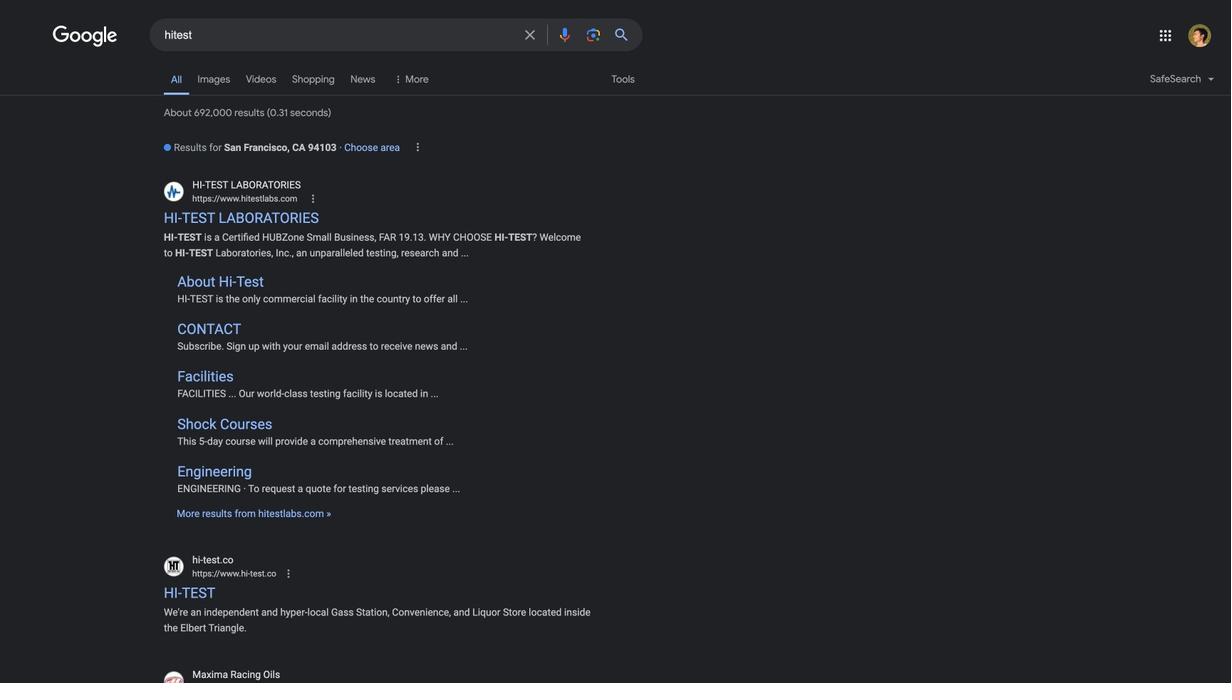 Task type: describe. For each thing, give the bounding box(es) containing it.
search by voice image
[[557, 26, 574, 43]]

Search text field
[[165, 27, 513, 45]]



Task type: vqa. For each thing, say whether or not it's contained in the screenshot.
selection
no



Task type: locate. For each thing, give the bounding box(es) containing it.
navigation
[[0, 63, 1232, 98]]

search by image image
[[585, 26, 602, 43]]

None search field
[[0, 18, 643, 51]]

None text field
[[192, 192, 298, 205]]

google image
[[53, 26, 118, 47]]

None text field
[[192, 568, 277, 581]]

heading
[[164, 137, 337, 163]]



